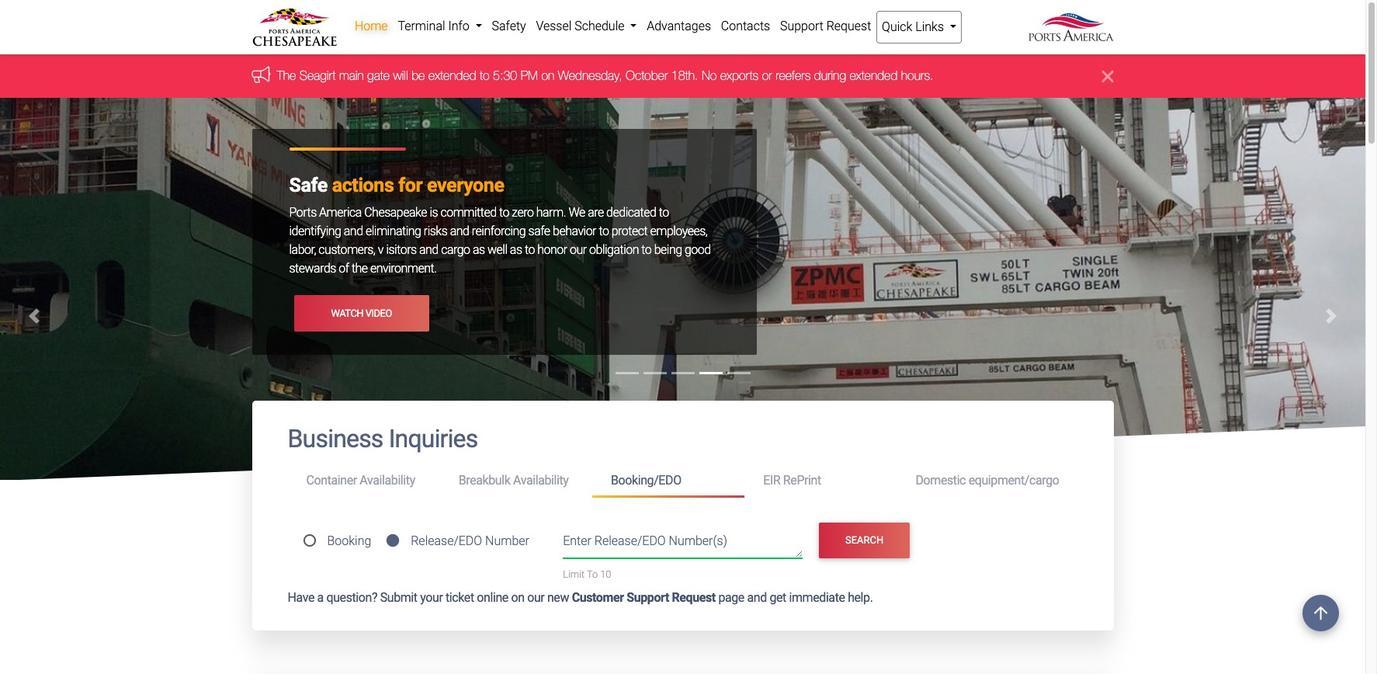 Task type: describe. For each thing, give the bounding box(es) containing it.
terminal info
[[398, 19, 473, 33]]

dedicated
[[607, 205, 657, 220]]

business
[[288, 424, 383, 454]]

home link
[[350, 11, 393, 42]]

to
[[587, 569, 598, 580]]

and up cargo
[[450, 224, 469, 239]]

safe
[[529, 224, 550, 239]]

environment.
[[370, 261, 437, 276]]

pm
[[521, 69, 538, 83]]

online
[[477, 590, 509, 605]]

terminal
[[398, 19, 445, 33]]

or
[[762, 69, 773, 83]]

protect
[[612, 224, 648, 239]]

close image
[[1102, 67, 1114, 86]]

during
[[815, 69, 847, 83]]

booking/edo link
[[593, 467, 745, 497]]

vessel
[[536, 19, 572, 33]]

behavior
[[553, 224, 596, 239]]

zero
[[512, 205, 534, 220]]

are
[[588, 205, 604, 220]]

contacts
[[721, 19, 771, 33]]

business inquiries
[[288, 424, 478, 454]]

release/edo number
[[411, 533, 530, 548]]

being
[[654, 243, 682, 257]]

the
[[277, 69, 296, 83]]

cargo
[[441, 243, 470, 257]]

search
[[846, 534, 884, 546]]

honor
[[538, 243, 567, 257]]

customer support request link
[[572, 590, 716, 605]]

no
[[702, 69, 717, 83]]

eir
[[764, 473, 781, 488]]

customers,
[[319, 243, 375, 257]]

a
[[317, 590, 324, 605]]

get
[[770, 590, 787, 605]]

to down safe
[[525, 243, 535, 257]]

be
[[412, 69, 425, 83]]

0 horizontal spatial support
[[627, 590, 669, 605]]

page
[[719, 590, 745, 605]]

breakbulk availability link
[[440, 467, 593, 495]]

reprint
[[784, 473, 822, 488]]

have
[[288, 590, 315, 605]]

1 horizontal spatial release/edo
[[595, 534, 666, 549]]

inquiries
[[389, 424, 478, 454]]

search button
[[819, 522, 911, 558]]

harm.
[[536, 205, 566, 220]]

limit to 10
[[563, 569, 612, 580]]

1 extended from the left
[[429, 69, 477, 83]]

and down risks
[[419, 243, 439, 257]]

enter
[[563, 534, 592, 549]]

and up customers, at the left top
[[344, 224, 363, 239]]

links
[[916, 19, 944, 34]]

seagirt
[[300, 69, 336, 83]]

isitors
[[386, 243, 417, 257]]

support request
[[780, 19, 872, 33]]

to up 'employees,'
[[659, 205, 669, 220]]

bullhorn image
[[252, 67, 277, 84]]

1 vertical spatial request
[[672, 590, 716, 605]]

and left get
[[748, 590, 767, 605]]

the
[[352, 261, 368, 276]]

our inside ports america chesapeake is committed to zero harm. we are dedicated to identifying and                         eliminating risks and reinforcing safe behavior to protect employees, labor, customers, v                         isitors and cargo as well as to honor our obligation to being good stewards of the environment.
[[570, 243, 587, 257]]

reinforcing
[[472, 224, 526, 239]]

wednesday,
[[558, 69, 623, 83]]

quick
[[882, 19, 913, 34]]

to down are
[[599, 224, 609, 239]]

10
[[601, 569, 612, 580]]

availability for breakbulk availability
[[513, 473, 569, 488]]

for
[[399, 174, 423, 197]]

ports
[[289, 205, 317, 220]]

the seagirt main gate will be extended to 5:30 pm on wednesday, october 18th.  no exports or reefers during extended hours. alert
[[0, 55, 1366, 98]]

october
[[626, 69, 668, 83]]

limit
[[563, 569, 585, 580]]

new
[[547, 590, 569, 605]]

the seagirt main gate will be extended to 5:30 pm on wednesday, october 18th.  no exports or reefers during extended hours.
[[277, 69, 934, 83]]

to inside 'alert'
[[480, 69, 490, 83]]

home
[[355, 19, 388, 33]]

quick links link
[[877, 11, 963, 43]]

info
[[448, 19, 470, 33]]

submit
[[380, 590, 418, 605]]

your
[[420, 590, 443, 605]]

5:30
[[493, 69, 517, 83]]

vessel schedule link
[[531, 11, 642, 42]]

everyone
[[427, 174, 504, 197]]

eir reprint link
[[745, 467, 897, 495]]



Task type: locate. For each thing, give the bounding box(es) containing it.
advantages
[[647, 19, 711, 33]]

chesapeake
[[364, 205, 427, 220]]

ports america chesapeake is committed to zero harm. we are dedicated to identifying and                         eliminating risks and reinforcing safe behavior to protect employees, labor, customers, v                         isitors and cargo as well as to honor our obligation to being good stewards of the environment.
[[289, 205, 711, 276]]

to left being
[[642, 243, 652, 257]]

actions
[[332, 174, 394, 197]]

1 horizontal spatial our
[[570, 243, 587, 257]]

1 vertical spatial support
[[627, 590, 669, 605]]

labor,
[[289, 243, 316, 257]]

on
[[542, 69, 555, 83], [511, 590, 525, 605]]

0 vertical spatial our
[[570, 243, 587, 257]]

booking
[[327, 533, 371, 548]]

support
[[780, 19, 824, 33], [627, 590, 669, 605]]

identifying
[[289, 224, 341, 239]]

question?
[[327, 590, 378, 605]]

breakbulk availability
[[459, 473, 569, 488]]

have a question? submit your ticket online on our new customer support request page and get immediate help.
[[288, 590, 873, 605]]

good
[[685, 243, 711, 257]]

Enter Release/EDO Number(s) text field
[[563, 532, 803, 559]]

well
[[488, 243, 508, 257]]

help.
[[848, 590, 873, 605]]

v
[[378, 243, 384, 257]]

1 horizontal spatial as
[[510, 243, 522, 257]]

request left "quick"
[[827, 19, 872, 33]]

america
[[319, 205, 362, 220]]

our down behavior
[[570, 243, 587, 257]]

2 extended from the left
[[850, 69, 898, 83]]

enter release/edo number(s)
[[563, 534, 728, 549]]

extended right be
[[429, 69, 477, 83]]

release/edo up 10 on the bottom of the page
[[595, 534, 666, 549]]

availability right breakbulk
[[513, 473, 569, 488]]

will
[[393, 69, 408, 83]]

as right well
[[510, 243, 522, 257]]

vessel schedule
[[536, 19, 628, 33]]

obligation
[[590, 243, 639, 257]]

request inside 'link'
[[827, 19, 872, 33]]

0 vertical spatial support
[[780, 19, 824, 33]]

watch video
[[331, 307, 392, 319]]

watch video link
[[294, 295, 429, 331]]

number(s)
[[669, 534, 728, 549]]

hours.
[[901, 69, 934, 83]]

support right customer at the bottom left
[[627, 590, 669, 605]]

our left new
[[528, 590, 545, 605]]

booking/edo
[[611, 473, 682, 488]]

on right "pm"
[[542, 69, 555, 83]]

exports
[[721, 69, 759, 83]]

1 vertical spatial on
[[511, 590, 525, 605]]

quick links
[[882, 19, 947, 34]]

schedule
[[575, 19, 625, 33]]

container availability
[[306, 473, 415, 488]]

to left zero
[[499, 205, 509, 220]]

extended
[[429, 69, 477, 83], [850, 69, 898, 83]]

on inside 'alert'
[[542, 69, 555, 83]]

watch
[[331, 307, 364, 319]]

0 horizontal spatial our
[[528, 590, 545, 605]]

safety
[[492, 19, 526, 33]]

immediate
[[789, 590, 845, 605]]

1 vertical spatial our
[[528, 590, 545, 605]]

ticket
[[446, 590, 474, 605]]

0 horizontal spatial as
[[473, 243, 485, 257]]

we
[[569, 205, 585, 220]]

terminal info link
[[393, 11, 487, 42]]

customer
[[572, 590, 624, 605]]

risks
[[424, 224, 448, 239]]

domestic
[[916, 473, 966, 488]]

to left 5:30
[[480, 69, 490, 83]]

availability
[[360, 473, 415, 488], [513, 473, 569, 488]]

support request link
[[776, 11, 877, 42]]

extended right during
[[850, 69, 898, 83]]

1 horizontal spatial availability
[[513, 473, 569, 488]]

0 vertical spatial on
[[542, 69, 555, 83]]

advantages link
[[642, 11, 716, 42]]

availability down business inquiries
[[360, 473, 415, 488]]

reefers
[[776, 69, 811, 83]]

2 availability from the left
[[513, 473, 569, 488]]

contacts link
[[716, 11, 776, 42]]

18th.
[[672, 69, 699, 83]]

go to top image
[[1303, 595, 1340, 631]]

video
[[366, 307, 392, 319]]

our
[[570, 243, 587, 257], [528, 590, 545, 605]]

of
[[339, 261, 349, 276]]

eir reprint
[[764, 473, 822, 488]]

and
[[344, 224, 363, 239], [450, 224, 469, 239], [419, 243, 439, 257], [748, 590, 767, 605]]

1 horizontal spatial request
[[827, 19, 872, 33]]

1 as from the left
[[473, 243, 485, 257]]

0 horizontal spatial release/edo
[[411, 533, 482, 548]]

release/edo
[[411, 533, 482, 548], [595, 534, 666, 549]]

equipment/cargo
[[969, 473, 1060, 488]]

stewards
[[289, 261, 336, 276]]

main
[[339, 69, 364, 83]]

release/edo up ticket at the bottom of page
[[411, 533, 482, 548]]

2 as from the left
[[510, 243, 522, 257]]

0 horizontal spatial availability
[[360, 473, 415, 488]]

support inside 'link'
[[780, 19, 824, 33]]

safety link
[[487, 11, 531, 42]]

availability for container availability
[[360, 473, 415, 488]]

1 availability from the left
[[360, 473, 415, 488]]

domestic equipment/cargo
[[916, 473, 1060, 488]]

on right online
[[511, 590, 525, 605]]

gate
[[367, 69, 390, 83]]

0 horizontal spatial on
[[511, 590, 525, 605]]

number
[[485, 533, 530, 548]]

0 vertical spatial request
[[827, 19, 872, 33]]

safety image
[[0, 98, 1366, 674]]

support up reefers
[[780, 19, 824, 33]]

1 horizontal spatial support
[[780, 19, 824, 33]]

0 horizontal spatial request
[[672, 590, 716, 605]]

1 horizontal spatial on
[[542, 69, 555, 83]]

container
[[306, 473, 357, 488]]

as
[[473, 243, 485, 257], [510, 243, 522, 257]]

employees,
[[650, 224, 708, 239]]

1 horizontal spatial extended
[[850, 69, 898, 83]]

request left the page
[[672, 590, 716, 605]]

request
[[827, 19, 872, 33], [672, 590, 716, 605]]

committed
[[441, 205, 497, 220]]

0 horizontal spatial extended
[[429, 69, 477, 83]]

as left well
[[473, 243, 485, 257]]

safe
[[289, 174, 328, 197]]



Task type: vqa. For each thing, say whether or not it's contained in the screenshot.
Submit on the left bottom of the page
yes



